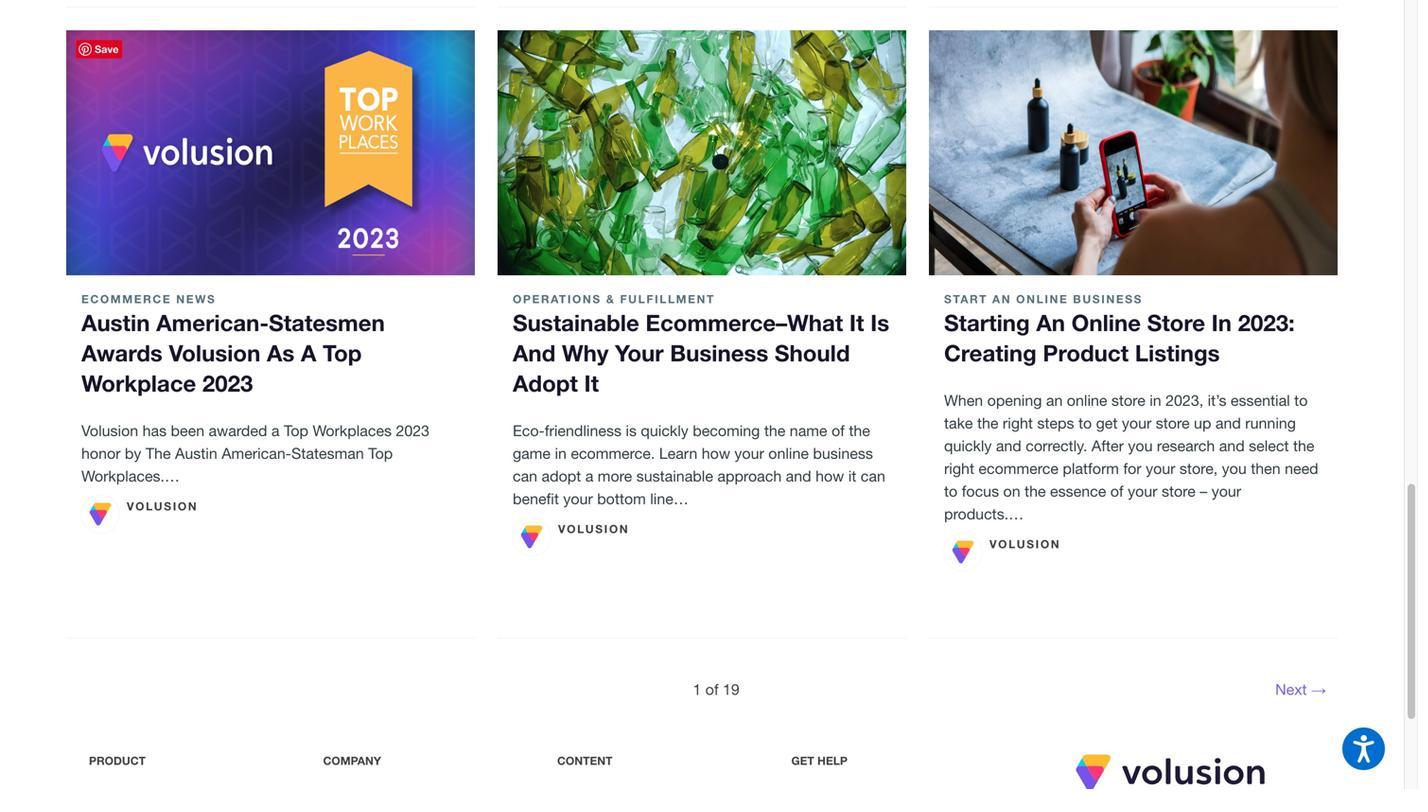 Task type: vqa. For each thing, say whether or not it's contained in the screenshot.
'need'
yes



Task type: describe. For each thing, give the bounding box(es) containing it.
and inside "eco-friendliness is quickly becoming the name of the game in ecommerce. learn how your online business can adopt a more sustainable approach and how it can benefit your bottom line…"
[[786, 467, 812, 485]]

a inside ecommerce news austin american-statesmen awards volusion as a top workplace 2023
[[301, 339, 317, 366]]

of inside "eco-friendliness is quickly becoming the name of the game in ecommerce. learn how your online business can adopt a more sustainable approach and how it can benefit your bottom line…"
[[832, 422, 845, 440]]

ecommerce–what
[[646, 309, 844, 336]]

operations & fulfillment sustainable ecommerce–what it is and why your business should adopt it
[[513, 292, 890, 397]]

1 can from the left
[[513, 467, 538, 485]]

0 vertical spatial store
[[1112, 392, 1146, 409]]

0 vertical spatial you
[[1129, 437, 1153, 455]]

austin inside ecommerce news austin american-statesmen awards volusion as a top workplace 2023
[[81, 309, 150, 336]]

1 horizontal spatial online
[[1072, 309, 1141, 336]]

essence
[[1051, 483, 1107, 500]]

listings
[[1136, 339, 1221, 366]]

is
[[871, 309, 890, 336]]

by
[[125, 445, 141, 462]]

line…
[[650, 490, 689, 508]]

honor
[[81, 445, 121, 462]]

and up "ecommerce" on the bottom right of page
[[996, 437, 1022, 455]]

been
[[171, 422, 205, 440]]

top inside ecommerce news austin american-statesmen awards volusion as a top workplace 2023
[[323, 339, 362, 366]]

help
[[818, 754, 848, 767]]

eco-
[[513, 422, 545, 440]]

sustainable ecommerce–what it is and why your business should adopt it image
[[498, 30, 907, 275]]

pagination navigation
[[62, 669, 1342, 711]]

2023 inside ecommerce news austin american-statesmen awards volusion as a top workplace 2023
[[202, 370, 253, 397]]

0 horizontal spatial how
[[702, 445, 731, 462]]

0 horizontal spatial product
[[89, 754, 146, 767]]

it
[[849, 467, 857, 485]]

why
[[562, 339, 609, 366]]

austin inside 'volusion has been awarded a top workplaces 2023 honor by the austin american-statesman top workplaces.…'
[[175, 445, 217, 462]]

get
[[792, 754, 815, 767]]

the up business
[[849, 422, 871, 440]]

the right on
[[1025, 483, 1046, 500]]

benefit
[[513, 490, 559, 508]]

2023 inside 'volusion has been awarded a top workplaces 2023 honor by the austin american-statesman top workplaces.…'
[[396, 422, 430, 440]]

content
[[557, 754, 613, 767]]

quickly inside when opening an online store in 2023, it's essential to take the right steps to get your store up and running quickly and correctly. after you research and select the right ecommerce platform for your store, you then need to focus on the essence of your store – your products.…
[[945, 437, 992, 455]]

select
[[1249, 437, 1290, 455]]

volusion link for austin american-statesmen awards volusion as a top workplace 2023
[[81, 495, 198, 533]]

products.…
[[945, 505, 1024, 523]]

&
[[606, 292, 616, 306]]

running
[[1246, 414, 1297, 432]]

an inside when opening an online store in 2023, it's essential to take the right steps to get your store up and running quickly and correctly. after you research and select the right ecommerce platform for your store, you then need to focus on the essence of your store – your products.…
[[1047, 392, 1063, 409]]

your up approach
[[735, 445, 765, 462]]

a inside "eco-friendliness is quickly becoming the name of the game in ecommerce. learn how your online business can adopt a more sustainable approach and how it can benefit your bottom line…"
[[586, 467, 594, 485]]

approach
[[718, 467, 782, 485]]

your
[[615, 339, 664, 366]]

volusion for austin american-statesmen awards volusion as a top workplace 2023
[[127, 500, 198, 513]]

2023:
[[1239, 309, 1295, 336]]

start
[[945, 292, 988, 306]]

it's
[[1208, 392, 1227, 409]]

for
[[1124, 460, 1142, 477]]

1 horizontal spatial it
[[850, 309, 865, 336]]

volusion has been awarded a top workplaces 2023 honor by the austin american-statesman top workplaces.…
[[81, 422, 430, 485]]

the left the name
[[765, 422, 786, 440]]

awards
[[81, 339, 163, 366]]

0 horizontal spatial right
[[945, 460, 975, 477]]

in inside start an online business starting an online store in 2023: creating product listings
[[1212, 309, 1232, 336]]

sustainable
[[637, 467, 714, 485]]

in inside when opening an online store in 2023, it's essential to take the right steps to get your store up and running quickly and correctly. after you research and select the right ecommerce platform for your store, you then need to focus on the essence of your store – your products.…
[[1150, 392, 1162, 409]]

news
[[176, 292, 216, 306]]

1 horizontal spatial you
[[1223, 460, 1247, 477]]

1 vertical spatial store
[[1156, 414, 1190, 432]]

has
[[143, 422, 167, 440]]

the
[[146, 445, 171, 462]]

starting
[[945, 309, 1030, 336]]

research
[[1157, 437, 1216, 455]]

1 horizontal spatial how
[[816, 467, 845, 485]]

on
[[1004, 483, 1021, 500]]

american- inside ecommerce news austin american-statesmen awards volusion as a top workplace 2023
[[156, 309, 269, 336]]

1 vertical spatial it
[[584, 370, 599, 397]]

becoming
[[693, 422, 760, 440]]

get help
[[792, 754, 848, 767]]

and left select at bottom
[[1220, 437, 1245, 455]]

eco-friendliness is quickly becoming the name of the game in ecommerce. learn how your online business can adopt a more sustainable approach and how it can benefit your bottom line…
[[513, 422, 886, 508]]

1 vertical spatial an
[[1037, 309, 1066, 336]]

your down the adopt
[[563, 490, 593, 508]]

business
[[813, 445, 873, 462]]

of inside when opening an online store in 2023, it's essential to take the right steps to get your store up and running quickly and correctly. after you research and select the right ecommerce platform for your store, you then need to focus on the essence of your store – your products.…
[[1111, 483, 1124, 500]]

ecommerce.
[[571, 445, 655, 462]]

–
[[1200, 483, 1208, 500]]

when opening an online store in 2023, it's essential to take the right steps to get your store up and running quickly and correctly. after you research and select the right ecommerce platform for your store, you then need to focus on the essence of your store – your products.…
[[945, 392, 1319, 523]]

sustainable
[[513, 309, 640, 336]]

need
[[1285, 460, 1319, 477]]

next →
[[1276, 681, 1327, 698]]

more
[[598, 467, 632, 485]]

of inside the pagination "navigation"
[[706, 681, 719, 698]]

the up need
[[1294, 437, 1315, 455]]

start an online business starting an online store in 2023: creating product listings
[[945, 292, 1295, 366]]

statesman
[[291, 445, 364, 462]]



Task type: locate. For each thing, give the bounding box(es) containing it.
2023
[[202, 370, 253, 397], [396, 422, 430, 440]]

1 vertical spatial top
[[284, 422, 309, 440]]

your down for at the right bottom
[[1128, 483, 1158, 500]]

1 horizontal spatial quickly
[[945, 437, 992, 455]]

0 horizontal spatial to
[[945, 483, 958, 500]]

correctly.
[[1026, 437, 1088, 455]]

up
[[1194, 414, 1212, 432]]

the right take at the bottom right of the page
[[978, 414, 999, 432]]

you left the "then"
[[1223, 460, 1247, 477]]

product inside start an online business starting an online store in 2023: creating product listings
[[1043, 339, 1129, 366]]

an up the steps
[[1047, 392, 1063, 409]]

business down ecommerce–what
[[670, 339, 769, 366]]

business
[[1074, 292, 1143, 306], [670, 339, 769, 366]]

0 horizontal spatial business
[[670, 339, 769, 366]]

volusion link down products.…
[[945, 533, 1061, 571]]

american- down news
[[156, 309, 269, 336]]

online
[[1017, 292, 1069, 306], [1072, 309, 1141, 336]]

ecommerce
[[81, 292, 172, 306]]

2 vertical spatial in
[[555, 445, 567, 462]]

austin down been
[[175, 445, 217, 462]]

quickly
[[641, 422, 689, 440], [945, 437, 992, 455]]

2 vertical spatial of
[[706, 681, 719, 698]]

volusion down workplaces.…
[[127, 500, 198, 513]]

business inside start an online business starting an online store in 2023: creating product listings
[[1074, 292, 1143, 306]]

2 vertical spatial top
[[368, 445, 393, 462]]

of up business
[[832, 422, 845, 440]]

0 vertical spatial an
[[993, 292, 1012, 306]]

1 vertical spatial american-
[[222, 445, 291, 462]]

2023 up awarded
[[202, 370, 253, 397]]

top down workplaces
[[368, 445, 393, 462]]

right up focus
[[945, 460, 975, 477]]

to up running
[[1295, 392, 1308, 409]]

platform
[[1063, 460, 1120, 477]]

creating
[[945, 339, 1037, 366]]

0 vertical spatial it
[[850, 309, 865, 336]]

an right starting
[[1037, 309, 1066, 336]]

of
[[832, 422, 845, 440], [1111, 483, 1124, 500], [706, 681, 719, 698]]

0 vertical spatial right
[[1003, 414, 1033, 432]]

american- down awarded
[[222, 445, 291, 462]]

1 vertical spatial right
[[945, 460, 975, 477]]

store down '2023,'
[[1156, 414, 1190, 432]]

1 vertical spatial a
[[272, 422, 280, 440]]

american- inside 'volusion has been awarded a top workplaces 2023 honor by the austin american-statesman top workplaces.…'
[[222, 445, 291, 462]]

1 horizontal spatial product
[[1043, 339, 1129, 366]]

right down opening
[[1003, 414, 1033, 432]]

a right awarded
[[272, 422, 280, 440]]

in left 2023:
[[1212, 309, 1232, 336]]

steps
[[1038, 414, 1075, 432]]

top up statesman
[[284, 422, 309, 440]]

0 horizontal spatial a
[[272, 422, 280, 440]]

1 horizontal spatial online
[[1067, 392, 1108, 409]]

1 vertical spatial of
[[1111, 483, 1124, 500]]

1 vertical spatial to
[[1079, 414, 1092, 432]]

1 vertical spatial online
[[1072, 309, 1141, 336]]

0 vertical spatial online
[[1017, 292, 1069, 306]]

bottom
[[597, 490, 646, 508]]

store,
[[1180, 460, 1218, 477]]

to
[[1295, 392, 1308, 409], [1079, 414, 1092, 432], [945, 483, 958, 500]]

it left is
[[850, 309, 865, 336]]

austin down ecommerce
[[81, 309, 150, 336]]

0 vertical spatial top
[[323, 339, 362, 366]]

ecommerce
[[979, 460, 1059, 477]]

ecommerce software by volusion image
[[1073, 752, 1268, 789]]

2 horizontal spatial a
[[586, 467, 594, 485]]

workplaces
[[313, 422, 392, 440]]

1
[[693, 681, 702, 698]]

volusion up "honor" on the bottom
[[81, 422, 138, 440]]

workplaces.…
[[81, 467, 180, 485]]

2 vertical spatial an
[[1047, 392, 1063, 409]]

in left '2023,'
[[1150, 392, 1162, 409]]

2 can from the left
[[861, 467, 886, 485]]

0 vertical spatial in
[[1212, 309, 1232, 336]]

0 vertical spatial 2023
[[202, 370, 253, 397]]

a left more
[[586, 467, 594, 485]]

0 horizontal spatial of
[[706, 681, 719, 698]]

adopt
[[542, 467, 581, 485]]

1 vertical spatial in
[[1150, 392, 1162, 409]]

1 vertical spatial online
[[769, 445, 809, 462]]

can down game
[[513, 467, 538, 485]]

ecommerce news austin american-statesmen awards volusion as a top workplace 2023
[[81, 292, 385, 397]]

1 vertical spatial business
[[670, 339, 769, 366]]

volusion inside 'volusion has been awarded a top workplaces 2023 honor by the austin american-statesman top workplaces.…'
[[81, 422, 138, 440]]

0 horizontal spatial top
[[284, 422, 309, 440]]

volusion link for sustainable ecommerce–what it is and why your business should adopt it
[[513, 518, 630, 556]]

2 horizontal spatial top
[[368, 445, 393, 462]]

0 vertical spatial how
[[702, 445, 731, 462]]

0 vertical spatial to
[[1295, 392, 1308, 409]]

friendliness
[[545, 422, 622, 440]]

0 vertical spatial business
[[1074, 292, 1143, 306]]

you
[[1129, 437, 1153, 455], [1223, 460, 1247, 477]]

online down the name
[[769, 445, 809, 462]]

0 vertical spatial a
[[301, 339, 317, 366]]

a
[[301, 339, 317, 366], [272, 422, 280, 440], [586, 467, 594, 485]]

a right as
[[301, 339, 317, 366]]

learn
[[659, 445, 698, 462]]

austin american-statesmen awards volusion as a top workplace 2023 image
[[66, 30, 475, 275]]

1 vertical spatial you
[[1223, 460, 1247, 477]]

volusion
[[169, 339, 261, 366], [81, 422, 138, 440], [127, 500, 198, 513], [558, 522, 630, 536], [990, 537, 1061, 551]]

take
[[945, 414, 973, 432]]

fulfillment
[[620, 292, 716, 306]]

1 vertical spatial how
[[816, 467, 845, 485]]

get
[[1097, 414, 1118, 432]]

1 vertical spatial product
[[89, 754, 146, 767]]

1 vertical spatial 2023
[[396, 422, 430, 440]]

quickly inside "eco-friendliness is quickly becoming the name of the game in ecommerce. learn how your online business can adopt a more sustainable approach and how it can benefit your bottom line…"
[[641, 422, 689, 440]]

game
[[513, 445, 551, 462]]

online inside when opening an online store in 2023, it's essential to take the right steps to get your store up and running quickly and correctly. after you research and select the right ecommerce platform for your store, you then need to focus on the essence of your store – your products.…
[[1067, 392, 1108, 409]]

an up starting
[[993, 292, 1012, 306]]

of down for at the right bottom
[[1111, 483, 1124, 500]]

company
[[323, 754, 381, 767]]

1 horizontal spatial a
[[301, 339, 317, 366]]

0 vertical spatial american-
[[156, 309, 269, 336]]

volusion down bottom
[[558, 522, 630, 536]]

1 horizontal spatial business
[[1074, 292, 1143, 306]]

to left 'get'
[[1079, 414, 1092, 432]]

volusion down products.…
[[990, 537, 1061, 551]]

awarded
[[209, 422, 267, 440]]

0 horizontal spatial in
[[555, 445, 567, 462]]

focus
[[962, 483, 1000, 500]]

and inside operations & fulfillment sustainable ecommerce–what it is and why your business should adopt it
[[513, 339, 556, 366]]

right
[[1003, 414, 1033, 432], [945, 460, 975, 477]]

in up the adopt
[[555, 445, 567, 462]]

online
[[1067, 392, 1108, 409], [769, 445, 809, 462]]

2 horizontal spatial to
[[1295, 392, 1308, 409]]

store up 'get'
[[1112, 392, 1146, 409]]

volusion link down the "benefit"
[[513, 518, 630, 556]]

0 horizontal spatial you
[[1129, 437, 1153, 455]]

2 horizontal spatial of
[[1111, 483, 1124, 500]]

1 horizontal spatial top
[[323, 339, 362, 366]]

2 vertical spatial a
[[586, 467, 594, 485]]

volusion for starting an online store in 2023: creating product listings
[[990, 537, 1061, 551]]

business inside operations & fulfillment sustainable ecommerce–what it is and why your business should adopt it
[[670, 339, 769, 366]]

2 horizontal spatial in
[[1212, 309, 1232, 336]]

2 vertical spatial store
[[1162, 483, 1196, 500]]

1 horizontal spatial right
[[1003, 414, 1033, 432]]

and down the name
[[786, 467, 812, 485]]

store
[[1112, 392, 1146, 409], [1156, 414, 1190, 432], [1162, 483, 1196, 500]]

of right 1 at the left of the page
[[706, 681, 719, 698]]

2023 right workplaces
[[396, 422, 430, 440]]

online inside "eco-friendliness is quickly becoming the name of the game in ecommerce. learn how your online business can adopt a more sustainable approach and how it can benefit your bottom line…"
[[769, 445, 809, 462]]

how down becoming
[[702, 445, 731, 462]]

quickly up learn
[[641, 422, 689, 440]]

name
[[790, 422, 828, 440]]

statesmen
[[269, 309, 385, 336]]

after
[[1092, 437, 1124, 455]]

workplace
[[81, 370, 196, 397]]

how left the it
[[816, 467, 845, 485]]

1 horizontal spatial volusion link
[[513, 518, 630, 556]]

1 horizontal spatial can
[[861, 467, 886, 485]]

to left focus
[[945, 483, 958, 500]]

volusion link for starting an online store in 2023: creating product listings
[[945, 533, 1061, 571]]

→
[[1312, 681, 1327, 698]]

0 vertical spatial product
[[1043, 339, 1129, 366]]

austin
[[81, 309, 150, 336], [175, 445, 217, 462]]

your right the –
[[1212, 483, 1242, 500]]

is
[[626, 422, 637, 440]]

1 horizontal spatial of
[[832, 422, 845, 440]]

operations
[[513, 292, 602, 306]]

store left the –
[[1162, 483, 1196, 500]]

can right the it
[[861, 467, 886, 485]]

store
[[1148, 309, 1206, 336]]

0 vertical spatial of
[[832, 422, 845, 440]]

in inside "eco-friendliness is quickly becoming the name of the game in ecommerce. learn how your online business can adopt a more sustainable approach and how it can benefit your bottom line…"
[[555, 445, 567, 462]]

your right 'get'
[[1122, 414, 1152, 432]]

0 horizontal spatial 2023
[[202, 370, 253, 397]]

how
[[702, 445, 731, 462], [816, 467, 845, 485]]

0 horizontal spatial online
[[1017, 292, 1069, 306]]

when
[[945, 392, 984, 409]]

0 horizontal spatial quickly
[[641, 422, 689, 440]]

and down it's
[[1216, 414, 1242, 432]]

starting an online store in 2023: creating product listings image
[[929, 30, 1338, 275]]

a inside 'volusion has been awarded a top workplaces 2023 honor by the austin american-statesman top workplaces.…'
[[272, 422, 280, 440]]

and
[[513, 339, 556, 366], [1216, 414, 1242, 432], [996, 437, 1022, 455], [1220, 437, 1245, 455], [786, 467, 812, 485]]

0 horizontal spatial online
[[769, 445, 809, 462]]

1 horizontal spatial to
[[1079, 414, 1092, 432]]

1 horizontal spatial 2023
[[396, 422, 430, 440]]

0 horizontal spatial austin
[[81, 309, 150, 336]]

online up 'get'
[[1067, 392, 1108, 409]]

top down statesmen at the left
[[323, 339, 362, 366]]

1 horizontal spatial in
[[1150, 392, 1162, 409]]

2 horizontal spatial volusion link
[[945, 533, 1061, 571]]

next
[[1276, 681, 1308, 698]]

0 horizontal spatial can
[[513, 467, 538, 485]]

open accessibe: accessibility options, statement and help image
[[1354, 735, 1375, 763]]

your right for at the right bottom
[[1146, 460, 1176, 477]]

adopt
[[513, 370, 578, 397]]

volusion link
[[81, 495, 198, 533], [513, 518, 630, 556], [945, 533, 1061, 571]]

product
[[1043, 339, 1129, 366], [89, 754, 146, 767]]

it
[[850, 309, 865, 336], [584, 370, 599, 397]]

1 horizontal spatial austin
[[175, 445, 217, 462]]

business up listings
[[1074, 292, 1143, 306]]

your
[[1122, 414, 1152, 432], [735, 445, 765, 462], [1146, 460, 1176, 477], [1128, 483, 1158, 500], [1212, 483, 1242, 500], [563, 490, 593, 508]]

0 vertical spatial online
[[1067, 392, 1108, 409]]

save
[[95, 43, 119, 55]]

2 vertical spatial to
[[945, 483, 958, 500]]

online up starting
[[1017, 292, 1069, 306]]

then
[[1251, 460, 1281, 477]]

next → link
[[1265, 673, 1338, 707]]

should
[[775, 339, 850, 366]]

quickly down take at the bottom right of the page
[[945, 437, 992, 455]]

0 horizontal spatial volusion link
[[81, 495, 198, 533]]

volusion inside ecommerce news austin american-statesmen awards volusion as a top workplace 2023
[[169, 339, 261, 366]]

19
[[723, 681, 740, 698]]

you up for at the right bottom
[[1129, 437, 1153, 455]]

1 vertical spatial austin
[[175, 445, 217, 462]]

as
[[267, 339, 295, 366]]

2023,
[[1166, 392, 1204, 409]]

volusion down news
[[169, 339, 261, 366]]

and up adopt
[[513, 339, 556, 366]]

volusion for sustainable ecommerce–what it is and why your business should adopt it
[[558, 522, 630, 536]]

0 vertical spatial austin
[[81, 309, 150, 336]]

opening
[[988, 392, 1042, 409]]

it down why
[[584, 370, 599, 397]]

essential
[[1231, 392, 1291, 409]]

1 of 19
[[693, 681, 740, 698]]

the
[[978, 414, 999, 432], [765, 422, 786, 440], [849, 422, 871, 440], [1294, 437, 1315, 455], [1025, 483, 1046, 500]]

online left "store"
[[1072, 309, 1141, 336]]

0 horizontal spatial it
[[584, 370, 599, 397]]

top
[[323, 339, 362, 366], [284, 422, 309, 440], [368, 445, 393, 462]]

volusion link down workplaces.…
[[81, 495, 198, 533]]



